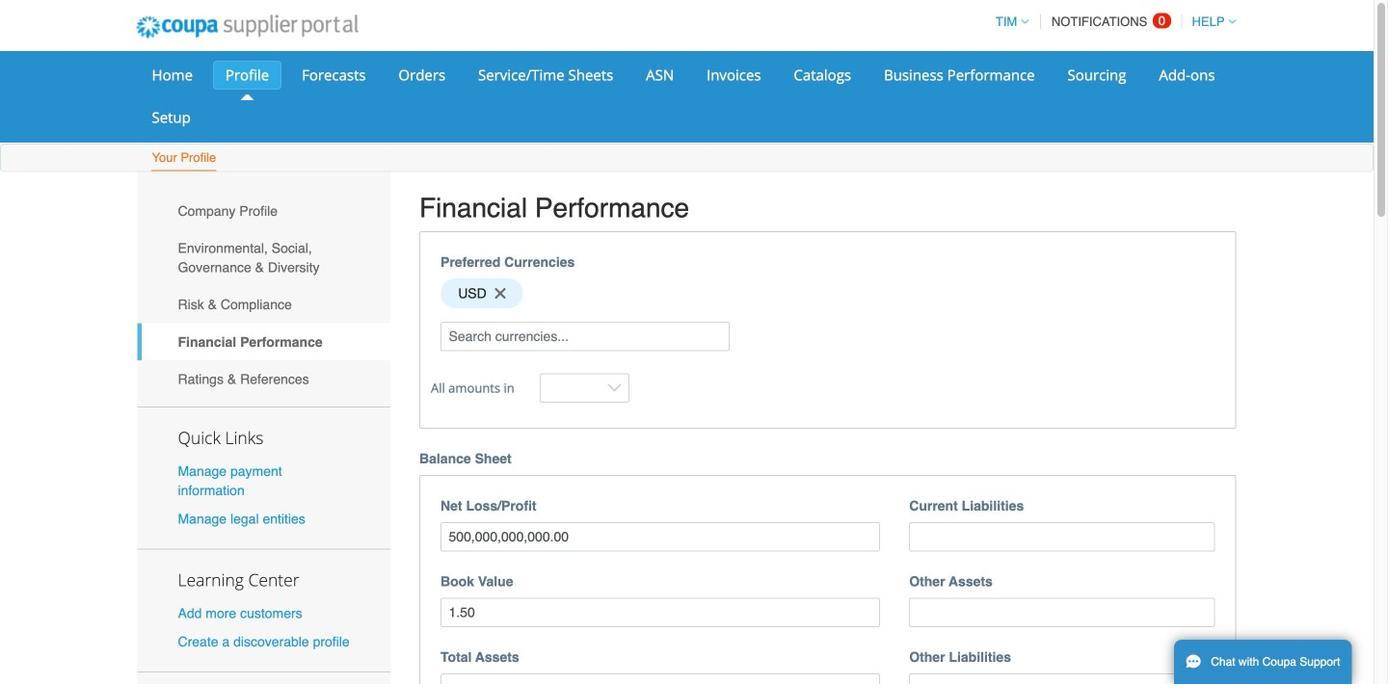 Task type: locate. For each thing, give the bounding box(es) containing it.
option inside the selected list box
[[441, 279, 523, 308]]

option
[[441, 279, 523, 308]]

None text field
[[441, 523, 881, 552], [909, 523, 1215, 552], [909, 598, 1215, 628], [909, 674, 1215, 685], [441, 523, 881, 552], [909, 523, 1215, 552], [909, 598, 1215, 628], [909, 674, 1215, 685]]

None text field
[[441, 598, 881, 628], [441, 674, 881, 685], [441, 598, 881, 628], [441, 674, 881, 685]]

selected list box
[[434, 274, 1222, 313]]

navigation
[[987, 3, 1237, 40]]



Task type: vqa. For each thing, say whether or not it's contained in the screenshot.
0
no



Task type: describe. For each thing, give the bounding box(es) containing it.
coupa supplier portal image
[[123, 3, 371, 51]]

Search currencies... field
[[441, 322, 730, 351]]



